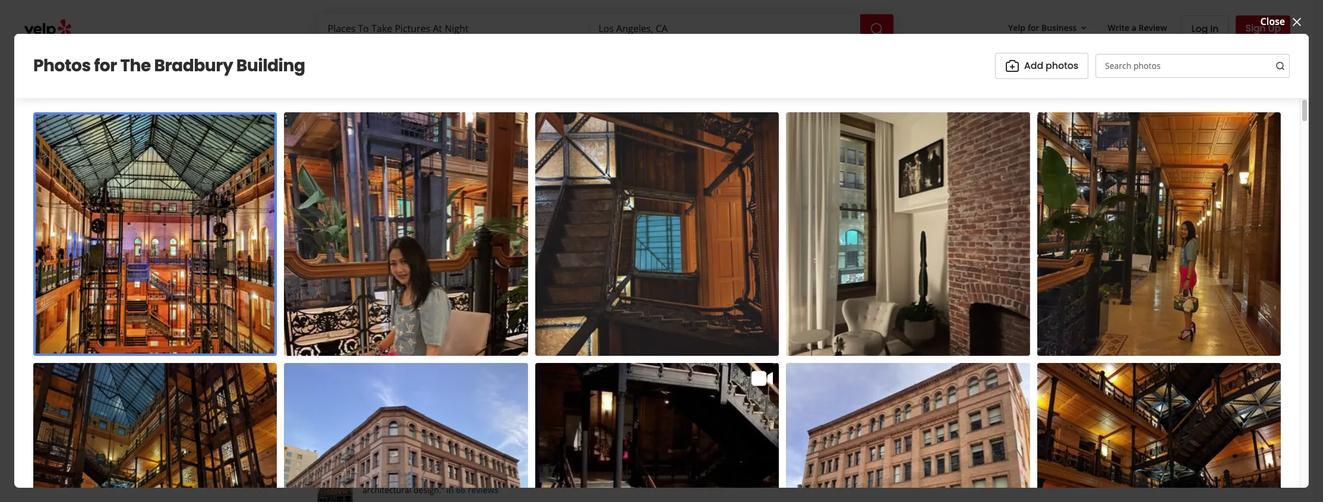 Task type: vqa. For each thing, say whether or not it's contained in the screenshot.
the 'rating' "element" associated with Red Ash
no



Task type: describe. For each thing, give the bounding box(es) containing it.
unclaimed link
[[317, 169, 368, 182]]

(290 reviews) link
[[445, 143, 505, 156]]

24 close v2 image
[[1290, 15, 1304, 29]]

angeles,
[[883, 194, 922, 207]]

4.4
[[429, 143, 443, 156]]

and inside and such a cool architectural design.
[[652, 473, 666, 484]]

landmarks & historical buildings link
[[396, 169, 553, 182]]

write a review link
[[317, 218, 421, 244]]

" the bradbury building is a must stop across from grand central market
[[363, 473, 649, 484]]

share
[[548, 224, 576, 238]]

business?
[[848, 301, 896, 315]]

search image
[[1276, 61, 1285, 71]]

& for historical
[[452, 169, 459, 182]]

1 horizontal spatial to
[[875, 320, 883, 332]]

laconservancy.org/locations/br… link
[[790, 112, 946, 125]]

24 save outline v2 image
[[601, 224, 615, 239]]

yelp for business button
[[1004, 17, 1094, 38]]

building inside review highlights element
[[420, 473, 452, 484]]

ca
[[924, 194, 936, 207]]

yelp for business
[[1009, 22, 1077, 33]]

24 star v2 image
[[327, 224, 341, 239]]

the-bradbury-building-los-angeles photo tl9wv9hspcpa2grt-x2o4a image
[[317, 473, 353, 502]]

los
[[865, 194, 881, 207]]

buildings
[[509, 169, 553, 182]]

and inside is this your business? claim your business to immediately update business information, respond to reviews, and more!
[[839, 344, 854, 355]]

1 vertical spatial photos
[[709, 284, 742, 298]]

open 9:00 am - 5:00 pm
[[317, 190, 427, 203]]

videos
[[372, 283, 411, 300]]

highlights
[[362, 442, 422, 458]]

in 66 reviews button
[[444, 485, 499, 496]]

16 chevron down v2 image
[[1079, 23, 1089, 33]]

landmarks & historical buildings
[[396, 169, 553, 182]]

see for see hours
[[439, 191, 451, 201]]

edit button
[[560, 170, 583, 184]]

see all 1358 photos
[[652, 284, 742, 298]]

1358
[[685, 284, 707, 298]]

write a review
[[346, 224, 412, 238]]

previous image
[[325, 351, 338, 366]]

share button
[[519, 218, 586, 244]]

reviews
[[468, 485, 499, 496]]

0 vertical spatial business
[[839, 320, 873, 332]]

building inside photos & videos element
[[236, 54, 305, 77]]

"
[[363, 473, 365, 484]]

24 camera v2 image
[[436, 224, 451, 239]]

the inside photos & videos element
[[120, 54, 151, 77]]

close button
[[1261, 14, 1304, 29]]

4.4 star rating image
[[317, 140, 422, 159]]

verify
[[805, 372, 832, 385]]

add photos link
[[995, 53, 1089, 79]]

0 vertical spatial photos
[[1046, 59, 1079, 72]]

directions
[[809, 180, 858, 193]]

close
[[1261, 15, 1285, 28]]

sign up link
[[1236, 15, 1291, 42]]

cool
[[696, 473, 712, 484]]

write for write a review
[[1108, 22, 1130, 33]]

24 phone v2 image
[[973, 146, 987, 160]]

for for business
[[1028, 22, 1040, 33]]

save button
[[591, 218, 653, 244]]

& for videos
[[360, 283, 369, 300]]

1 vertical spatial review
[[317, 442, 360, 458]]

is
[[454, 473, 460, 484]]

Search photos text field
[[1096, 54, 1290, 78]]

all
[[671, 284, 683, 298]]

-
[[386, 190, 389, 203]]

photo
[[477, 224, 504, 238]]

log in link
[[1182, 15, 1229, 42]]

photos & videos element
[[0, 0, 1323, 502]]

verify this business button
[[795, 365, 905, 392]]

update
[[795, 332, 823, 344]]

am
[[368, 190, 383, 203]]

the inside review highlights element
[[365, 473, 380, 484]]

photos for photos for the bradbury building
[[33, 54, 91, 77]]

0 horizontal spatial to
[[795, 344, 803, 355]]

s
[[809, 194, 814, 207]]

save
[[620, 224, 643, 238]]

24 share v2 image
[[529, 224, 544, 239]]

add photo
[[455, 224, 504, 238]]

review
[[381, 224, 412, 238]]

16 exclamation v2 image
[[371, 171, 380, 180]]

stop
[[491, 473, 508, 484]]

information,
[[861, 332, 909, 344]]

reviews,
[[805, 344, 837, 355]]

claim
[[795, 320, 817, 332]]

90013
[[790, 209, 817, 222]]

yelp
[[1009, 22, 1026, 33]]

1 vertical spatial the
[[317, 98, 370, 138]]

5:00
[[391, 190, 410, 203]]

business
[[1042, 22, 1077, 33]]

add for add photos
[[1024, 59, 1044, 72]]

review highlights
[[317, 442, 422, 458]]

photo of the bradbury building - los angeles, ca, us. built in 1893, the bradbury is the oldest commercial building in downtown image
[[317, 314, 436, 403]]

write a review link
[[1103, 17, 1172, 38]]

get directions link
[[790, 180, 858, 193]]

photos for the bradbury building
[[33, 54, 305, 77]]

bradbury inside photos & videos element
[[154, 54, 233, 77]]

and such a cool architectural design.
[[363, 473, 712, 496]]

626-
[[815, 146, 834, 159]]

4.4 (290 reviews)
[[429, 143, 505, 156]]



Task type: locate. For each thing, give the bounding box(es) containing it.
0 vertical spatial building
[[236, 54, 305, 77]]

to down update
[[795, 344, 803, 355]]

and left such
[[652, 473, 666, 484]]

1 vertical spatial to
[[795, 344, 803, 355]]

1 horizontal spatial building
[[420, 473, 452, 484]]

1 horizontal spatial see
[[652, 284, 669, 298]]

search image
[[870, 22, 884, 36]]

0 horizontal spatial this
[[805, 301, 823, 315]]

0 vertical spatial &
[[452, 169, 459, 182]]

(290
[[445, 143, 464, 156]]

1 vertical spatial for
[[94, 54, 117, 77]]

next image
[[740, 351, 753, 366]]

304
[[790, 194, 806, 207]]

1 horizontal spatial this
[[834, 372, 851, 385]]

add inside photos & videos element
[[1024, 59, 1044, 72]]

1 horizontal spatial &
[[452, 169, 459, 182]]

must
[[469, 473, 489, 484]]

1 horizontal spatial add
[[1024, 59, 1044, 72]]

1 horizontal spatial photos
[[317, 283, 358, 300]]

add for add photo
[[455, 224, 474, 238]]

for for the
[[94, 54, 117, 77]]

design.
[[414, 485, 441, 496]]

0 horizontal spatial see
[[439, 191, 451, 201]]

for
[[1028, 22, 1040, 33], [94, 54, 117, 77]]

respond
[[911, 332, 943, 344]]

9:00
[[347, 190, 366, 203]]

1 vertical spatial bradbury
[[376, 98, 513, 138]]

photo of the bradbury building - los angeles, ca, us. intimate lounge room image
[[702, 314, 821, 403]]

0 vertical spatial photos
[[33, 54, 91, 77]]

for inside button
[[1028, 22, 1040, 33]]

reviews)
[[467, 143, 505, 156]]

this inside button
[[834, 372, 851, 385]]

1 vertical spatial business
[[825, 332, 859, 344]]

landmarks
[[396, 169, 449, 182]]

1 vertical spatial building
[[519, 98, 638, 138]]

in
[[446, 485, 454, 496]]

a right is
[[462, 473, 467, 484]]

1 vertical spatial add
[[455, 224, 474, 238]]

photos
[[1046, 59, 1079, 72], [709, 284, 742, 298]]

0 horizontal spatial review
[[317, 442, 360, 458]]

0 horizontal spatial photos
[[33, 54, 91, 77]]

(213)
[[790, 146, 813, 159]]

2 vertical spatial building
[[420, 473, 452, 484]]

and left more!
[[839, 344, 854, 355]]

24 external link v2 image
[[973, 112, 987, 126]]

is
[[795, 301, 803, 315]]

1 horizontal spatial for
[[1028, 22, 1040, 33]]

business down business?
[[839, 320, 873, 332]]

0 horizontal spatial for
[[94, 54, 117, 77]]

your
[[825, 301, 847, 315], [819, 320, 837, 332]]

1 vertical spatial your
[[819, 320, 837, 332]]

business up reviews,
[[825, 332, 859, 344]]

1 vertical spatial photos
[[317, 283, 358, 300]]

"
[[441, 485, 444, 496]]

1 vertical spatial &
[[360, 283, 369, 300]]

0 vertical spatial add
[[1024, 59, 1044, 72]]

photos down 'business'
[[1046, 59, 1079, 72]]

2 vertical spatial the
[[365, 473, 380, 484]]

a left cool
[[689, 473, 694, 484]]

in
[[1211, 22, 1219, 35]]

more!
[[856, 344, 879, 355]]

1 vertical spatial see
[[652, 284, 669, 298]]

0 vertical spatial and
[[839, 344, 854, 355]]

see left hours
[[439, 191, 451, 201]]

broadway
[[817, 194, 863, 207]]

write right 16 chevron down v2 icon
[[1108, 22, 1130, 33]]

photos left 24 arrow right v2 image
[[709, 284, 742, 298]]

24 arrow right v2 image
[[747, 284, 761, 298]]

business categories element
[[316, 43, 1291, 77]]

for inside photos & videos element
[[94, 54, 117, 77]]

business
[[839, 320, 873, 332], [825, 332, 859, 344], [853, 372, 895, 385]]

0 horizontal spatial add
[[455, 224, 474, 238]]

0 vertical spatial review
[[1139, 22, 1167, 33]]

historical
[[461, 169, 507, 182]]

this
[[805, 301, 823, 315], [834, 372, 851, 385]]

1 horizontal spatial write
[[1108, 22, 1130, 33]]

write a review
[[1108, 22, 1167, 33]]

2 horizontal spatial building
[[519, 98, 638, 138]]

1 vertical spatial this
[[834, 372, 851, 385]]

immediately
[[885, 320, 933, 332]]

24 add photo v2 image
[[1005, 59, 1020, 73]]

your right claim
[[819, 320, 837, 332]]

1893
[[834, 146, 856, 159]]

0 vertical spatial bradbury
[[154, 54, 233, 77]]

1 vertical spatial write
[[346, 224, 370, 238]]

up
[[1269, 21, 1281, 35]]

see all 1358 photos link
[[652, 284, 761, 298]]

see hours
[[439, 191, 473, 201]]

market
[[619, 473, 649, 484]]

0 vertical spatial for
[[1028, 22, 1040, 33]]

0 horizontal spatial write
[[346, 224, 370, 238]]

a inside and such a cool architectural design.
[[689, 473, 694, 484]]

see for see all 1358 photos
[[652, 284, 669, 298]]

0 horizontal spatial &
[[360, 283, 369, 300]]

2 vertical spatial bradbury
[[382, 473, 418, 484]]

write right 24 star v2 image
[[346, 224, 370, 238]]

hours
[[453, 191, 473, 201]]

0 vertical spatial your
[[825, 301, 847, 315]]

across
[[510, 473, 535, 484]]

a
[[1132, 22, 1137, 33], [373, 224, 379, 238], [462, 473, 467, 484], [689, 473, 694, 484]]

close image
[[970, 254, 985, 268]]

review up the-bradbury-building-los-angeles photo tl9wv9hspcpa2grt-x2o4a
[[317, 442, 360, 458]]

0 horizontal spatial and
[[652, 473, 666, 484]]

laconservancy.org/locations/br…
[[790, 112, 946, 125]]

add photos
[[1024, 59, 1079, 72]]

" in 66 reviews
[[441, 485, 499, 496]]

sign up
[[1246, 21, 1281, 35]]

24 directions v2 image
[[973, 194, 987, 208]]

&
[[452, 169, 459, 182], [360, 283, 369, 300]]

see left all
[[652, 284, 669, 298]]

edit
[[565, 171, 578, 181]]

get
[[790, 180, 807, 193]]

this for business
[[834, 372, 851, 385]]

get directions 304 s broadway los angeles, ca 90013
[[790, 180, 936, 222]]

sign
[[1246, 21, 1266, 35]]

this inside is this your business? claim your business to immediately update business information, respond to reviews, and more!
[[805, 301, 823, 315]]

photo of the bradbury building - los angeles, ca, us. image
[[574, 314, 693, 403]]

photo of the bradbury building - los angeles, ca, us. bradbury historical architectural design image
[[446, 314, 565, 403]]

business inside button
[[853, 372, 895, 385]]

0 vertical spatial write
[[1108, 22, 1130, 33]]

is this your business? claim your business to immediately update business information, respond to reviews, and more!
[[795, 301, 943, 355]]

& left videos at the bottom of the page
[[360, 283, 369, 300]]

write for write a review
[[346, 224, 370, 238]]

review left log
[[1139, 22, 1167, 33]]

this right 'verify'
[[834, 372, 851, 385]]

to
[[875, 320, 883, 332], [795, 344, 803, 355]]

2 vertical spatial business
[[853, 372, 895, 385]]

photos for photos & videos
[[317, 283, 358, 300]]

66
[[456, 485, 466, 496]]

0 vertical spatial the
[[120, 54, 151, 77]]

this right is
[[805, 301, 823, 315]]

see inside see all 1358 photos link
[[652, 284, 669, 298]]

to up information,
[[875, 320, 883, 332]]

0 vertical spatial to
[[875, 320, 883, 332]]

a right 16 chevron down v2 icon
[[1132, 22, 1137, 33]]

0 horizontal spatial building
[[236, 54, 305, 77]]

0 vertical spatial see
[[439, 191, 451, 201]]

the bradbury building
[[317, 98, 638, 138]]

(213) 626-1893
[[790, 146, 856, 159]]

review highlights element
[[298, 422, 771, 502]]

pm
[[413, 190, 427, 203]]

open
[[317, 190, 342, 203]]

unclaimed
[[317, 169, 368, 182]]

add photo link
[[426, 218, 515, 244]]

1 horizontal spatial and
[[839, 344, 854, 355]]

1 vertical spatial and
[[652, 473, 666, 484]]

grand
[[559, 473, 584, 484]]

0 horizontal spatial photos
[[709, 284, 742, 298]]

business down more!
[[853, 372, 895, 385]]

log
[[1192, 22, 1208, 35]]

see inside see hours link
[[439, 191, 451, 201]]

0 vertical spatial this
[[805, 301, 823, 315]]

None search field
[[318, 14, 896, 43]]

a left review
[[373, 224, 379, 238]]

this for your
[[805, 301, 823, 315]]

1 horizontal spatial photos
[[1046, 59, 1079, 72]]

add right the 24 add photo v2
[[1024, 59, 1044, 72]]

see hours link
[[435, 190, 478, 204]]

and
[[839, 344, 854, 355], [652, 473, 666, 484]]

add right 24 camera v2 icon
[[455, 224, 474, 238]]

your right is
[[825, 301, 847, 315]]

such
[[669, 473, 687, 484]]

architectural
[[363, 485, 411, 496]]

& up see hours on the left top of page
[[452, 169, 459, 182]]

from
[[537, 473, 556, 484]]

building
[[236, 54, 305, 77], [519, 98, 638, 138], [420, 473, 452, 484]]

1 horizontal spatial review
[[1139, 22, 1167, 33]]

bradbury inside review highlights element
[[382, 473, 418, 484]]

grand central market button
[[559, 473, 649, 484]]



